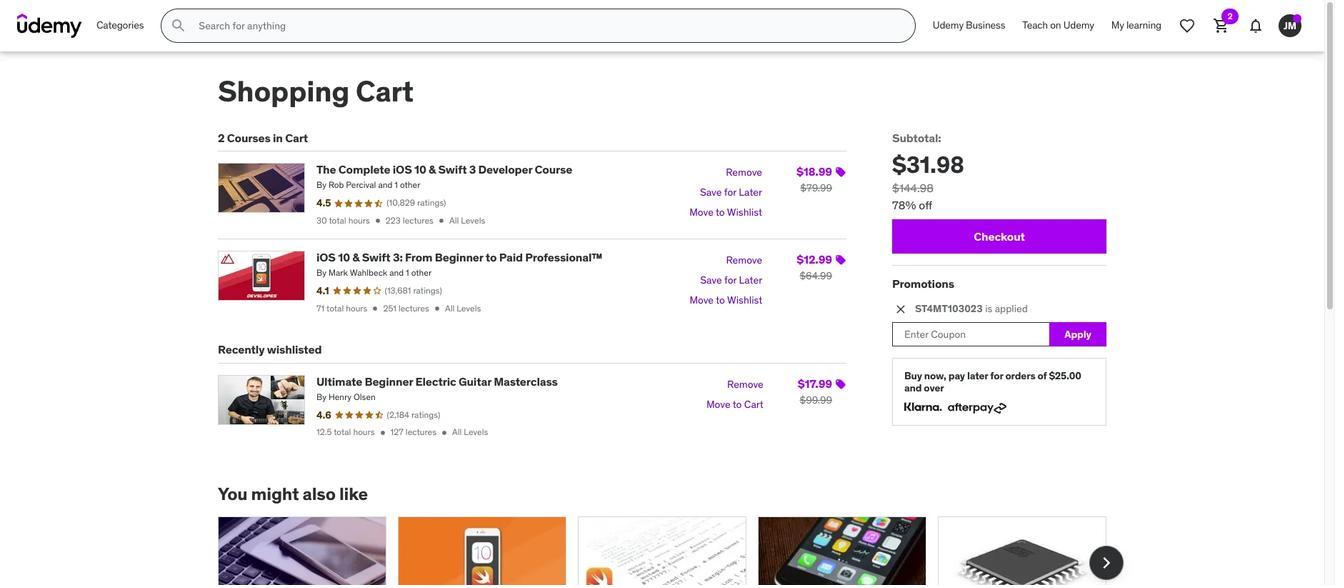 Task type: vqa. For each thing, say whether or not it's contained in the screenshot.
Personal Productivity
no



Task type: describe. For each thing, give the bounding box(es) containing it.
st4mt103023
[[916, 303, 983, 315]]

business
[[966, 19, 1006, 32]]

mark
[[329, 267, 348, 278]]

teach on udemy link
[[1015, 9, 1103, 43]]

wishlist image
[[1179, 17, 1197, 34]]

xxsmall image left 223
[[373, 216, 383, 226]]

xxsmall image right 127 lectures
[[440, 428, 450, 438]]

2,184 ratings element
[[387, 409, 441, 421]]

promotions
[[893, 277, 955, 291]]

subtotal: $31.98 $144.98 78% off
[[893, 131, 965, 212]]

remove move to cart
[[707, 378, 764, 411]]

3:
[[393, 250, 403, 264]]

2 for 2 courses in cart
[[218, 131, 225, 145]]

ios inside the complete ios 10 & swift 3 developer course by rob percival and 1 other
[[393, 162, 412, 177]]

total for the
[[329, 215, 346, 226]]

off
[[919, 198, 933, 212]]

$18.99 $79.99
[[797, 165, 833, 195]]

& inside the complete ios 10 & swift 3 developer course by rob percival and 1 other
[[429, 162, 436, 177]]

you have alerts image
[[1294, 14, 1302, 23]]

jm link
[[1274, 9, 1308, 43]]

$31.98
[[893, 150, 965, 180]]

move to cart button
[[707, 395, 764, 415]]

(10,829 ratings)
[[387, 197, 446, 208]]

and inside buy now, pay later for orders of $25.00 and over
[[905, 382, 922, 395]]

percival
[[346, 180, 376, 190]]

127 lectures
[[391, 427, 437, 438]]

all for masterclass
[[452, 427, 462, 438]]

levels for paid
[[457, 303, 481, 313]]

later for $12.99
[[740, 274, 763, 287]]

$99.99
[[800, 394, 833, 406]]

xxsmall image left 127
[[378, 428, 388, 438]]

shopping cart
[[218, 74, 414, 109]]

in
[[273, 131, 283, 145]]

remove for $12.99
[[727, 254, 763, 267]]

complete
[[339, 162, 391, 177]]

all levels for course
[[450, 215, 486, 226]]

also
[[303, 483, 336, 505]]

4.1
[[317, 284, 329, 297]]

wahlbeck
[[350, 267, 388, 278]]

recently wishlisted
[[218, 343, 322, 357]]

hours for beginner
[[353, 427, 375, 438]]

$18.99
[[797, 165, 833, 179]]

from
[[405, 250, 433, 264]]

afterpay image
[[949, 403, 1007, 414]]

next image
[[1096, 552, 1119, 575]]

127
[[391, 427, 404, 438]]

teach
[[1023, 19, 1049, 32]]

to inside remove move to cart
[[733, 398, 742, 411]]

30 total hours
[[317, 215, 370, 226]]

223
[[386, 215, 401, 226]]

the complete ios 10 & swift 3 developer course by rob percival and 1 other
[[317, 162, 573, 190]]

for for $12.99
[[725, 274, 737, 287]]

jm
[[1284, 19, 1297, 32]]

developer
[[479, 162, 533, 177]]

carousel element
[[218, 517, 1124, 585]]

remove save for later move to wishlist for $12.99
[[690, 254, 763, 307]]

4.6
[[317, 409, 331, 421]]

$79.99
[[801, 182, 833, 195]]

wishlist for $12.99
[[728, 294, 763, 307]]

henry
[[329, 392, 352, 402]]

checkout
[[974, 229, 1026, 243]]

checkout button
[[893, 220, 1107, 254]]

the complete ios 10 & swift 3 developer course link
[[317, 162, 573, 177]]

$25.00
[[1050, 370, 1082, 383]]

paid
[[499, 250, 523, 264]]

$12.99 $64.99
[[797, 252, 833, 282]]

1 udemy from the left
[[933, 19, 964, 32]]

lectures for swift
[[399, 303, 430, 313]]

olsen
[[354, 392, 376, 402]]

and inside the ios 10 & swift 3: from beginner to paid professional™ by mark wahlbeck and 1 other
[[390, 267, 404, 278]]

223 lectures
[[386, 215, 434, 226]]

coupon icon image for $17.99
[[836, 379, 847, 390]]

13,681 ratings element
[[385, 285, 442, 297]]

wishlist for $18.99
[[727, 206, 763, 219]]

(13,681
[[385, 285, 411, 296]]

$12.99
[[797, 252, 833, 266]]

xxsmall image down 13,681 ratings element
[[432, 304, 442, 314]]

save for later button for $18.99
[[701, 183, 763, 203]]

remove for $18.99
[[726, 166, 763, 179]]

recently
[[218, 343, 265, 357]]

3
[[469, 162, 476, 177]]

you
[[218, 483, 248, 505]]

you might also like
[[218, 483, 368, 505]]

ios 10 & swift 3: from beginner to paid professional™ by mark wahlbeck and 1 other
[[317, 250, 603, 278]]

courses
[[227, 131, 271, 145]]

the
[[317, 162, 336, 177]]

buy
[[905, 370, 923, 383]]

categories button
[[88, 9, 152, 43]]

is
[[986, 303, 993, 315]]

move to wishlist button for $12.99
[[690, 291, 763, 311]]

hours for complete
[[349, 215, 370, 226]]

coupon icon image for $12.99
[[836, 254, 847, 266]]

rob
[[329, 180, 344, 190]]

shopping
[[218, 74, 350, 109]]

save for $18.99
[[701, 186, 722, 199]]

remove button for $18.99
[[726, 163, 763, 183]]

orders
[[1006, 370, 1036, 383]]

for for $18.99
[[725, 186, 737, 199]]

might
[[251, 483, 299, 505]]

$17.99 $99.99
[[798, 376, 833, 406]]

71 total hours
[[317, 303, 368, 313]]

(2,184 ratings)
[[387, 409, 441, 420]]

cart for 2 courses in cart
[[285, 131, 308, 145]]

apply button
[[1050, 323, 1107, 347]]

and inside the complete ios 10 & swift 3 developer course by rob percival and 1 other
[[378, 180, 393, 190]]

st4mt103023 is applied
[[916, 303, 1028, 315]]

electric
[[416, 374, 457, 389]]

4.5
[[317, 197, 331, 210]]

Search for anything text field
[[196, 14, 898, 38]]

levels for course
[[461, 215, 486, 226]]

my learning link
[[1103, 9, 1171, 43]]

buy now, pay later for orders of $25.00 and over
[[905, 370, 1082, 395]]

total for ios
[[327, 303, 344, 313]]

0 horizontal spatial xxsmall image
[[371, 304, 381, 314]]

ultimate
[[317, 374, 362, 389]]

categories
[[96, 19, 144, 32]]

71
[[317, 303, 325, 313]]

other inside the ios 10 & swift 3: from beginner to paid professional™ by mark wahlbeck and 1 other
[[411, 267, 432, 278]]



Task type: locate. For each thing, give the bounding box(es) containing it.
1 vertical spatial save for later button
[[701, 271, 763, 291]]

ratings) for guitar
[[412, 409, 441, 420]]

swift
[[439, 162, 467, 177], [362, 250, 391, 264]]

0 vertical spatial all
[[450, 215, 459, 226]]

(10,829
[[387, 197, 415, 208]]

2 left the notifications icon
[[1228, 11, 1233, 21]]

251 lectures
[[383, 303, 430, 313]]

0 vertical spatial later
[[739, 186, 763, 199]]

0 vertical spatial save for later button
[[701, 183, 763, 203]]

2 vertical spatial move
[[707, 398, 731, 411]]

ratings) up the 223 lectures
[[417, 197, 446, 208]]

$144.98
[[893, 181, 934, 195]]

0 vertical spatial other
[[400, 180, 421, 190]]

2 vertical spatial and
[[905, 382, 922, 395]]

ultimate beginner electric guitar masterclass link
[[317, 374, 558, 389]]

2 vertical spatial total
[[334, 427, 351, 438]]

ratings) inside the 2,184 ratings element
[[412, 409, 441, 420]]

coupon icon image for $18.99
[[836, 167, 847, 178]]

my learning
[[1112, 19, 1162, 32]]

1 vertical spatial remove
[[727, 254, 763, 267]]

0 vertical spatial for
[[725, 186, 737, 199]]

0 horizontal spatial 10
[[338, 250, 350, 264]]

by inside the complete ios 10 & swift 3 developer course by rob percival and 1 other
[[317, 180, 327, 190]]

wishlisted
[[267, 343, 322, 357]]

udemy
[[933, 19, 964, 32], [1064, 19, 1095, 32]]

total right 30
[[329, 215, 346, 226]]

1 by from the top
[[317, 180, 327, 190]]

2 vertical spatial levels
[[464, 427, 489, 438]]

ultimate beginner electric guitar masterclass by henry olsen
[[317, 374, 558, 402]]

apply
[[1065, 328, 1092, 341]]

total right the "71"
[[327, 303, 344, 313]]

all for 3:
[[445, 303, 455, 313]]

2 save from the top
[[701, 274, 722, 287]]

1 save from the top
[[701, 186, 722, 199]]

lectures for guitar
[[406, 427, 437, 438]]

1 horizontal spatial cart
[[356, 74, 414, 109]]

1 vertical spatial hours
[[346, 303, 368, 313]]

2 vertical spatial ratings)
[[412, 409, 441, 420]]

ratings) up 127 lectures
[[412, 409, 441, 420]]

1 vertical spatial 2
[[218, 131, 225, 145]]

wishlist
[[727, 206, 763, 219], [728, 294, 763, 307]]

0 horizontal spatial &
[[353, 250, 360, 264]]

0 horizontal spatial udemy
[[933, 19, 964, 32]]

other up (10,829 ratings)
[[400, 180, 421, 190]]

0 vertical spatial &
[[429, 162, 436, 177]]

udemy image
[[17, 14, 82, 38]]

move for $18.99
[[690, 206, 714, 219]]

$64.99
[[800, 269, 833, 282]]

and down 3:
[[390, 267, 404, 278]]

later
[[968, 370, 989, 383]]

1 horizontal spatial beginner
[[435, 250, 484, 264]]

0 vertical spatial total
[[329, 215, 346, 226]]

0 vertical spatial ratings)
[[417, 197, 446, 208]]

2 vertical spatial remove button
[[728, 375, 764, 395]]

1 horizontal spatial 2
[[1228, 11, 1233, 21]]

78%
[[893, 198, 917, 212]]

beginner up olsen
[[365, 374, 413, 389]]

remove button for $12.99
[[727, 251, 763, 271]]

ratings) inside 13,681 ratings element
[[413, 285, 442, 296]]

ios 10 & swift 3: from beginner to paid professional™ link
[[317, 250, 603, 264]]

all right 127 lectures
[[452, 427, 462, 438]]

xxsmall image
[[437, 216, 447, 226], [371, 304, 381, 314]]

0 horizontal spatial 1
[[395, 180, 398, 190]]

swift left 3
[[439, 162, 467, 177]]

small image
[[894, 303, 909, 317]]

levels up ios 10 & swift 3: from beginner to paid professional™ link
[[461, 215, 486, 226]]

0 vertical spatial levels
[[461, 215, 486, 226]]

hours left 127
[[353, 427, 375, 438]]

guitar
[[459, 374, 492, 389]]

1 vertical spatial move
[[690, 294, 714, 307]]

2 vertical spatial all levels
[[452, 427, 489, 438]]

lectures down 13,681 ratings element
[[399, 303, 430, 313]]

1 vertical spatial later
[[740, 274, 763, 287]]

by inside the ios 10 & swift 3: from beginner to paid professional™ by mark wahlbeck and 1 other
[[317, 267, 327, 278]]

0 vertical spatial beginner
[[435, 250, 484, 264]]

2 vertical spatial hours
[[353, 427, 375, 438]]

1 horizontal spatial ios
[[393, 162, 412, 177]]

other inside the complete ios 10 & swift 3 developer course by rob percival and 1 other
[[400, 180, 421, 190]]

udemy business
[[933, 19, 1006, 32]]

0 vertical spatial save
[[701, 186, 722, 199]]

total for ultimate
[[334, 427, 351, 438]]

submit search image
[[170, 17, 188, 34]]

for inside buy now, pay later for orders of $25.00 and over
[[991, 370, 1004, 383]]

2 by from the top
[[317, 267, 327, 278]]

1 horizontal spatial xxsmall image
[[437, 216, 447, 226]]

2 vertical spatial for
[[991, 370, 1004, 383]]

hours left 251
[[346, 303, 368, 313]]

0 vertical spatial by
[[317, 180, 327, 190]]

lectures down 10,829 ratings element
[[403, 215, 434, 226]]

2 horizontal spatial cart
[[745, 398, 764, 411]]

later left $18.99 $79.99
[[739, 186, 763, 199]]

to
[[716, 206, 725, 219], [486, 250, 497, 264], [716, 294, 725, 307], [733, 398, 742, 411]]

later for $18.99
[[739, 186, 763, 199]]

2 vertical spatial all
[[452, 427, 462, 438]]

2 vertical spatial remove
[[728, 378, 764, 391]]

on
[[1051, 19, 1062, 32]]

levels
[[461, 215, 486, 226], [457, 303, 481, 313], [464, 427, 489, 438]]

learning
[[1127, 19, 1162, 32]]

1 horizontal spatial swift
[[439, 162, 467, 177]]

1 vertical spatial remove button
[[727, 251, 763, 271]]

beginner inside the ios 10 & swift 3: from beginner to paid professional™ by mark wahlbeck and 1 other
[[435, 250, 484, 264]]

2 vertical spatial coupon icon image
[[836, 379, 847, 390]]

0 vertical spatial wishlist
[[727, 206, 763, 219]]

cart
[[356, 74, 414, 109], [285, 131, 308, 145], [745, 398, 764, 411]]

1 up the (13,681 ratings)
[[406, 267, 409, 278]]

all levels up ios 10 & swift 3: from beginner to paid professional™ link
[[450, 215, 486, 226]]

all levels down guitar
[[452, 427, 489, 438]]

beginner inside ultimate beginner electric guitar masterclass by henry olsen
[[365, 374, 413, 389]]

1 vertical spatial beginner
[[365, 374, 413, 389]]

beginner
[[435, 250, 484, 264], [365, 374, 413, 389]]

0 vertical spatial swift
[[439, 162, 467, 177]]

0 vertical spatial 1
[[395, 180, 398, 190]]

0 vertical spatial hours
[[349, 215, 370, 226]]

later
[[739, 186, 763, 199], [740, 274, 763, 287]]

0 vertical spatial 2
[[1228, 11, 1233, 21]]

ios inside the ios 10 & swift 3: from beginner to paid professional™ by mark wahlbeck and 1 other
[[317, 250, 336, 264]]

shopping cart with 2 items image
[[1214, 17, 1231, 34]]

by inside ultimate beginner electric guitar masterclass by henry olsen
[[317, 392, 327, 402]]

$17.99
[[798, 376, 833, 391]]

1
[[395, 180, 398, 190], [406, 267, 409, 278]]

1 horizontal spatial 1
[[406, 267, 409, 278]]

cart inside remove move to cart
[[745, 398, 764, 411]]

0 vertical spatial move to wishlist button
[[690, 203, 763, 223]]

levels down the ios 10 & swift 3: from beginner to paid professional™ by mark wahlbeck and 1 other
[[457, 303, 481, 313]]

0 vertical spatial remove
[[726, 166, 763, 179]]

1 vertical spatial ratings)
[[413, 285, 442, 296]]

251
[[383, 303, 397, 313]]

0 vertical spatial remove button
[[726, 163, 763, 183]]

xxsmall image
[[373, 216, 383, 226], [432, 304, 442, 314], [378, 428, 388, 438], [440, 428, 450, 438]]

2 courses in cart
[[218, 131, 308, 145]]

(2,184
[[387, 409, 410, 420]]

masterclass
[[494, 374, 558, 389]]

of
[[1038, 370, 1048, 383]]

ios up mark
[[317, 250, 336, 264]]

udemy left business on the right top
[[933, 19, 964, 32]]

pay
[[949, 370, 966, 383]]

(13,681 ratings)
[[385, 285, 442, 296]]

1 vertical spatial &
[[353, 250, 360, 264]]

1 vertical spatial for
[[725, 274, 737, 287]]

over
[[924, 382, 945, 395]]

10,829 ratings element
[[387, 197, 446, 209]]

hours left 223
[[349, 215, 370, 226]]

remove save for later move to wishlist
[[690, 166, 763, 219], [690, 254, 763, 307]]

remove left $12.99
[[727, 254, 763, 267]]

ratings) up 251 lectures
[[413, 285, 442, 296]]

Enter Coupon text field
[[893, 323, 1050, 347]]

1 vertical spatial 10
[[338, 250, 350, 264]]

1 remove save for later move to wishlist from the top
[[690, 166, 763, 219]]

now,
[[925, 370, 947, 383]]

1 vertical spatial wishlist
[[728, 294, 763, 307]]

remove button
[[726, 163, 763, 183], [727, 251, 763, 271], [728, 375, 764, 395]]

notifications image
[[1248, 17, 1265, 34]]

1 vertical spatial cart
[[285, 131, 308, 145]]

& up (10,829 ratings)
[[429, 162, 436, 177]]

0 vertical spatial ios
[[393, 162, 412, 177]]

1 vertical spatial 1
[[406, 267, 409, 278]]

coupon icon image right "$18.99"
[[836, 167, 847, 178]]

2 vertical spatial lectures
[[406, 427, 437, 438]]

lectures down the 2,184 ratings element
[[406, 427, 437, 438]]

0 horizontal spatial beginner
[[365, 374, 413, 389]]

0 vertical spatial xxsmall image
[[437, 216, 447, 226]]

1 vertical spatial levels
[[457, 303, 481, 313]]

2 remove save for later move to wishlist from the top
[[690, 254, 763, 307]]

& inside the ios 10 & swift 3: from beginner to paid professional™ by mark wahlbeck and 1 other
[[353, 250, 360, 264]]

move to wishlist button
[[690, 203, 763, 223], [690, 291, 763, 311]]

12.5 total hours
[[317, 427, 375, 438]]

my
[[1112, 19, 1125, 32]]

1 vertical spatial move to wishlist button
[[690, 291, 763, 311]]

coupon icon image
[[836, 167, 847, 178], [836, 254, 847, 266], [836, 379, 847, 390]]

3 coupon icon image from the top
[[836, 379, 847, 390]]

move
[[690, 206, 714, 219], [690, 294, 714, 307], [707, 398, 731, 411]]

lectures for 10
[[403, 215, 434, 226]]

0 vertical spatial coupon icon image
[[836, 167, 847, 178]]

remove button left $17.99
[[728, 375, 764, 395]]

10 inside the ios 10 & swift 3: from beginner to paid professional™ by mark wahlbeck and 1 other
[[338, 250, 350, 264]]

teach on udemy
[[1023, 19, 1095, 32]]

1 later from the top
[[739, 186, 763, 199]]

1 vertical spatial swift
[[362, 250, 391, 264]]

2 inside 2 "link"
[[1228, 11, 1233, 21]]

by up 4.6
[[317, 392, 327, 402]]

all levels for paid
[[445, 303, 481, 313]]

1 horizontal spatial &
[[429, 162, 436, 177]]

0 vertical spatial lectures
[[403, 215, 434, 226]]

all
[[450, 215, 459, 226], [445, 303, 455, 313], [452, 427, 462, 438]]

0 horizontal spatial swift
[[362, 250, 391, 264]]

ratings) for 10
[[417, 197, 446, 208]]

1 vertical spatial by
[[317, 267, 327, 278]]

udemy right on
[[1064, 19, 1095, 32]]

ratings) for swift
[[413, 285, 442, 296]]

10 up mark
[[338, 250, 350, 264]]

1 inside the complete ios 10 & swift 3 developer course by rob percival and 1 other
[[395, 180, 398, 190]]

all up ios 10 & swift 3: from beginner to paid professional™ link
[[450, 215, 459, 226]]

hours for 10
[[346, 303, 368, 313]]

course
[[535, 162, 573, 177]]

remove button left "$18.99"
[[726, 163, 763, 183]]

ios up '(10,829'
[[393, 162, 412, 177]]

swift up wahlbeck
[[362, 250, 391, 264]]

2 left courses
[[218, 131, 225, 145]]

remove button left $12.99
[[727, 251, 763, 271]]

and up '(10,829'
[[378, 180, 393, 190]]

1 vertical spatial xxsmall image
[[371, 304, 381, 314]]

udemy business link
[[925, 9, 1015, 43]]

0 horizontal spatial cart
[[285, 131, 308, 145]]

xxsmall image down 10,829 ratings element
[[437, 216, 447, 226]]

to inside the ios 10 & swift 3: from beginner to paid professional™ by mark wahlbeck and 1 other
[[486, 250, 497, 264]]

like
[[340, 483, 368, 505]]

1 save for later button from the top
[[701, 183, 763, 203]]

and left over
[[905, 382, 922, 395]]

other down from
[[411, 267, 432, 278]]

remove up move to cart "button"
[[728, 378, 764, 391]]

move inside remove move to cart
[[707, 398, 731, 411]]

1 vertical spatial save
[[701, 274, 722, 287]]

save for later button
[[701, 183, 763, 203], [701, 271, 763, 291]]

2 save for later button from the top
[[701, 271, 763, 291]]

move for $12.99
[[690, 294, 714, 307]]

10 up (10,829 ratings)
[[415, 162, 427, 177]]

0 horizontal spatial ios
[[317, 250, 336, 264]]

cart for remove move to cart
[[745, 398, 764, 411]]

2 vertical spatial by
[[317, 392, 327, 402]]

remove
[[726, 166, 763, 179], [727, 254, 763, 267], [728, 378, 764, 391]]

klarna image
[[905, 400, 943, 414]]

remove inside remove move to cart
[[728, 378, 764, 391]]

1 vertical spatial other
[[411, 267, 432, 278]]

swift inside the ios 10 & swift 3: from beginner to paid professional™ by mark wahlbeck and 1 other
[[362, 250, 391, 264]]

professional™
[[526, 250, 603, 264]]

1 coupon icon image from the top
[[836, 167, 847, 178]]

2 later from the top
[[740, 274, 763, 287]]

remove left "$18.99"
[[726, 166, 763, 179]]

1 up '(10,829'
[[395, 180, 398, 190]]

save for later button for $12.99
[[701, 271, 763, 291]]

0 horizontal spatial 2
[[218, 131, 225, 145]]

all for &
[[450, 215, 459, 226]]

ratings) inside 10,829 ratings element
[[417, 197, 446, 208]]

0 vertical spatial remove save for later move to wishlist
[[690, 166, 763, 219]]

1 vertical spatial and
[[390, 267, 404, 278]]

later left $12.99 $64.99
[[740, 274, 763, 287]]

1 horizontal spatial udemy
[[1064, 19, 1095, 32]]

total
[[329, 215, 346, 226], [327, 303, 344, 313], [334, 427, 351, 438]]

0 vertical spatial cart
[[356, 74, 414, 109]]

subtotal:
[[893, 131, 942, 145]]

& up wahlbeck
[[353, 250, 360, 264]]

total right 12.5
[[334, 427, 351, 438]]

by left mark
[[317, 267, 327, 278]]

1 vertical spatial lectures
[[399, 303, 430, 313]]

2 for 2
[[1228, 11, 1233, 21]]

0 vertical spatial move
[[690, 206, 714, 219]]

1 vertical spatial coupon icon image
[[836, 254, 847, 266]]

coupon icon image right $17.99
[[836, 379, 847, 390]]

swift inside the complete ios 10 & swift 3 developer course by rob percival and 1 other
[[439, 162, 467, 177]]

0 vertical spatial 10
[[415, 162, 427, 177]]

1 vertical spatial all levels
[[445, 303, 481, 313]]

remove save for later move to wishlist for $18.99
[[690, 166, 763, 219]]

12.5
[[317, 427, 332, 438]]

3 by from the top
[[317, 392, 327, 402]]

1 move to wishlist button from the top
[[690, 203, 763, 223]]

2 udemy from the left
[[1064, 19, 1095, 32]]

beginner right from
[[435, 250, 484, 264]]

2 link
[[1205, 9, 1239, 43]]

1 horizontal spatial 10
[[415, 162, 427, 177]]

0 vertical spatial and
[[378, 180, 393, 190]]

all right 251 lectures
[[445, 303, 455, 313]]

save for $12.99
[[701, 274, 722, 287]]

1 inside the ios 10 & swift 3: from beginner to paid professional™ by mark wahlbeck and 1 other
[[406, 267, 409, 278]]

move to wishlist button for $18.99
[[690, 203, 763, 223]]

0 vertical spatial all levels
[[450, 215, 486, 226]]

1 vertical spatial all
[[445, 303, 455, 313]]

all levels down the ios 10 & swift 3: from beginner to paid professional™ by mark wahlbeck and 1 other
[[445, 303, 481, 313]]

1 vertical spatial ios
[[317, 250, 336, 264]]

levels down guitar
[[464, 427, 489, 438]]

2
[[1228, 11, 1233, 21], [218, 131, 225, 145]]

2 coupon icon image from the top
[[836, 254, 847, 266]]

30
[[317, 215, 327, 226]]

1 vertical spatial remove save for later move to wishlist
[[690, 254, 763, 307]]

10 inside the complete ios 10 & swift 3 developer course by rob percival and 1 other
[[415, 162, 427, 177]]

xxsmall image left 251
[[371, 304, 381, 314]]

1 vertical spatial total
[[327, 303, 344, 313]]

by left rob
[[317, 180, 327, 190]]

coupon icon image right $12.99
[[836, 254, 847, 266]]

remove button for $17.99
[[728, 375, 764, 395]]

applied
[[995, 303, 1028, 315]]

2 move to wishlist button from the top
[[690, 291, 763, 311]]

2 vertical spatial cart
[[745, 398, 764, 411]]

other
[[400, 180, 421, 190], [411, 267, 432, 278]]



